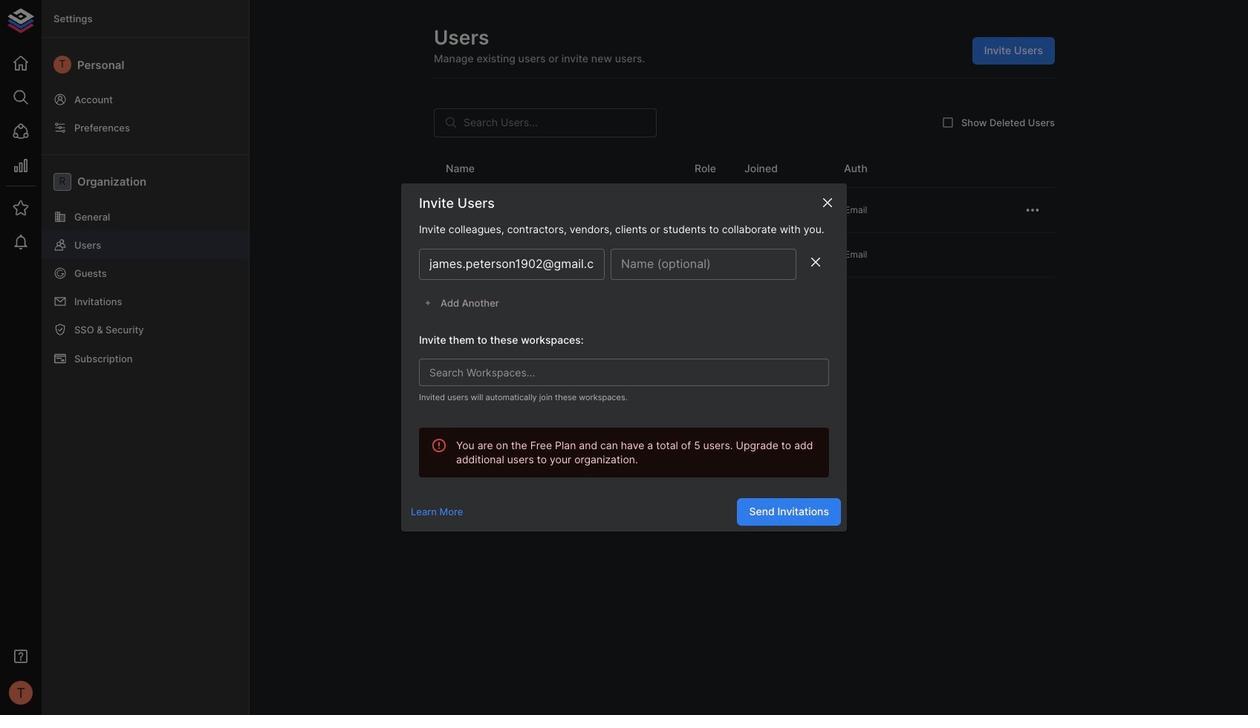 Task type: describe. For each thing, give the bounding box(es) containing it.
Name (optional) text field
[[611, 249, 797, 280]]

Search Users... text field
[[464, 108, 657, 137]]

Email Address text field
[[419, 249, 605, 280]]



Task type: locate. For each thing, give the bounding box(es) containing it.
alert
[[419, 428, 830, 478]]

Search Workspaces... text field
[[424, 364, 801, 382]]

dialog
[[401, 184, 847, 532]]



Task type: vqa. For each thing, say whether or not it's contained in the screenshot.
Search Workspaces... text field
yes



